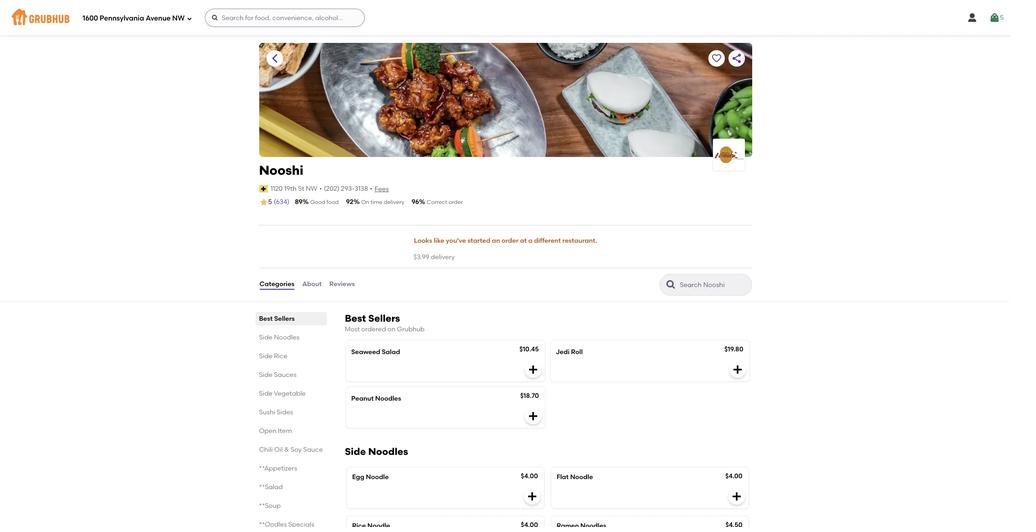 Task type: describe. For each thing, give the bounding box(es) containing it.
vegetable
[[274, 390, 306, 398]]

side noodles tab
[[259, 333, 323, 342]]

about button
[[302, 268, 322, 301]]

caret left icon image
[[269, 53, 280, 64]]

293-
[[341, 185, 355, 193]]

$3.99 delivery
[[414, 254, 455, 261]]

flat noodle
[[557, 474, 593, 481]]

most
[[345, 326, 360, 333]]

side rice tab
[[259, 352, 323, 361]]

an
[[492, 237, 500, 245]]

time
[[371, 199, 383, 206]]

subscription pass image
[[259, 185, 268, 193]]

categories button
[[259, 268, 295, 301]]

1 • from the left
[[320, 185, 322, 193]]

1 horizontal spatial side noodles
[[345, 446, 408, 458]]

search icon image
[[666, 279, 677, 290]]

$4.00 for egg noodle
[[521, 473, 538, 481]]

grubhub
[[397, 326, 425, 333]]

noodles inside side noodles tab
[[274, 334, 300, 342]]

1 vertical spatial noodles
[[376, 395, 401, 403]]

svg image for $18.70
[[528, 411, 539, 422]]

(202)
[[324, 185, 340, 193]]

$19.80
[[725, 346, 744, 354]]

side sauces tab
[[259, 370, 323, 380]]

soy
[[291, 446, 302, 454]]

best for best sellers most ordered on grubhub
[[345, 313, 366, 324]]

$3.99
[[414, 254, 430, 261]]

side for side sauces tab
[[259, 371, 273, 379]]

reviews button
[[329, 268, 356, 301]]

roll
[[572, 348, 583, 356]]

side sauces
[[259, 371, 297, 379]]

oil
[[274, 446, 283, 454]]

1600
[[83, 14, 98, 22]]

chili
[[259, 446, 273, 454]]

**soup tab
[[259, 501, 323, 511]]

noodle for egg noodle
[[366, 474, 389, 481]]

best sellers most ordered on grubhub
[[345, 313, 425, 333]]

restaurant.
[[563, 237, 598, 245]]

sellers for best sellers most ordered on grubhub
[[369, 313, 400, 324]]

good
[[310, 199, 325, 206]]

nw for 1120 19th st nw
[[306, 185, 317, 193]]

seaweed
[[352, 348, 381, 356]]

sushi sides
[[259, 409, 293, 416]]

about
[[302, 281, 322, 288]]

sauces
[[274, 371, 297, 379]]

order inside button
[[502, 237, 519, 245]]

side for side noodles tab
[[259, 334, 273, 342]]

you've
[[446, 237, 466, 245]]

svg image inside '5' button
[[990, 12, 1001, 23]]

**appetizers
[[259, 465, 297, 473]]

correct
[[427, 199, 448, 206]]

2 • from the left
[[370, 185, 373, 193]]

fees
[[375, 185, 389, 193]]

rice
[[274, 352, 288, 360]]

ordered
[[362, 326, 386, 333]]

egg
[[352, 474, 365, 481]]

0 horizontal spatial delivery
[[384, 199, 405, 206]]

side for "side vegetable" tab
[[259, 390, 273, 398]]

seaweed salad
[[352, 348, 400, 356]]

$4.00 for flat noodle
[[726, 473, 743, 481]]

side vegetable
[[259, 390, 306, 398]]

**salad
[[259, 484, 283, 491]]

peanut noodles
[[352, 395, 401, 403]]

side vegetable tab
[[259, 389, 323, 399]]

jedi roll
[[556, 348, 583, 356]]

sushi sides tab
[[259, 408, 323, 417]]

3138
[[355, 185, 368, 193]]

side for side rice tab
[[259, 352, 273, 360]]

on
[[362, 199, 369, 206]]

on
[[388, 326, 396, 333]]

$10.45
[[520, 346, 539, 354]]

89
[[295, 198, 303, 206]]

**appetizers tab
[[259, 464, 323, 474]]

92
[[346, 198, 354, 206]]

fees button
[[374, 184, 390, 195]]

looks like you've started an order at a different restaurant. button
[[414, 231, 598, 251]]

categories
[[260, 281, 295, 288]]



Task type: locate. For each thing, give the bounding box(es) containing it.
1 vertical spatial order
[[502, 237, 519, 245]]

noodle for flat noodle
[[571, 474, 593, 481]]

•
[[320, 185, 322, 193], [370, 185, 373, 193]]

noodles
[[274, 334, 300, 342], [376, 395, 401, 403], [369, 446, 408, 458]]

• right 3138
[[370, 185, 373, 193]]

pennsylvania
[[100, 14, 144, 22]]

best inside the best sellers most ordered on grubhub
[[345, 313, 366, 324]]

1120 19th st nw button
[[270, 184, 318, 194]]

0 horizontal spatial sellers
[[274, 315, 295, 323]]

sides
[[277, 409, 293, 416]]

noodles up side rice tab
[[274, 334, 300, 342]]

noodles right peanut
[[376, 395, 401, 403]]

$4.00
[[521, 473, 538, 481], [726, 473, 743, 481]]

side up egg
[[345, 446, 366, 458]]

delivery down like at the left top
[[431, 254, 455, 261]]

order
[[449, 199, 463, 206], [502, 237, 519, 245]]

**salad tab
[[259, 483, 323, 492]]

nw right st
[[306, 185, 317, 193]]

5 inside button
[[1001, 14, 1005, 21]]

side noodles up egg noodle at the left bottom of page
[[345, 446, 408, 458]]

looks like you've started an order at a different restaurant.
[[414, 237, 598, 245]]

sellers for best sellers
[[274, 315, 295, 323]]

0 vertical spatial nw
[[172, 14, 185, 22]]

0 horizontal spatial side noodles
[[259, 334, 300, 342]]

0 vertical spatial delivery
[[384, 199, 405, 206]]

good food
[[310, 199, 339, 206]]

best up the most
[[345, 313, 366, 324]]

sellers up side noodles tab
[[274, 315, 295, 323]]

1600 pennsylvania avenue nw
[[83, 14, 185, 22]]

delivery
[[384, 199, 405, 206], [431, 254, 455, 261]]

nooshi
[[259, 163, 304, 178]]

1 horizontal spatial order
[[502, 237, 519, 245]]

1 noodle from the left
[[366, 474, 389, 481]]

avenue
[[146, 14, 171, 22]]

st
[[298, 185, 305, 193]]

noodle right flat
[[571, 474, 593, 481]]

star icon image
[[259, 198, 268, 207]]

1 horizontal spatial •
[[370, 185, 373, 193]]

peanut
[[352, 395, 374, 403]]

1 vertical spatial nw
[[306, 185, 317, 193]]

svg image
[[990, 12, 1001, 23], [187, 16, 192, 21], [733, 364, 743, 375], [528, 411, 539, 422], [527, 491, 538, 502]]

jedi
[[556, 348, 570, 356]]

best inside tab
[[259, 315, 273, 323]]

sellers
[[369, 313, 400, 324], [274, 315, 295, 323]]

1 vertical spatial side noodles
[[345, 446, 408, 458]]

noodles up egg noodle at the left bottom of page
[[369, 446, 408, 458]]

5
[[1001, 14, 1005, 21], [268, 198, 272, 206]]

2 $4.00 from the left
[[726, 473, 743, 481]]

open
[[259, 427, 277, 435]]

share icon image
[[732, 53, 743, 64]]

0 horizontal spatial noodle
[[366, 474, 389, 481]]

0 horizontal spatial $4.00
[[521, 473, 538, 481]]

0 horizontal spatial •
[[320, 185, 322, 193]]

nw inside button
[[306, 185, 317, 193]]

on time delivery
[[362, 199, 405, 206]]

food
[[327, 199, 339, 206]]

(202) 293-3138 button
[[324, 184, 368, 194]]

tab
[[259, 520, 323, 528]]

different
[[534, 237, 561, 245]]

order right correct
[[449, 199, 463, 206]]

Search Nooshi search field
[[680, 281, 749, 289]]

1120 19th st nw
[[271, 185, 317, 193]]

19th
[[284, 185, 297, 193]]

sauce
[[303, 446, 323, 454]]

2 noodle from the left
[[571, 474, 593, 481]]

open item
[[259, 427, 292, 435]]

a
[[529, 237, 533, 245]]

nooshi logo image
[[713, 144, 745, 165]]

$18.70
[[521, 392, 539, 400]]

5 button
[[990, 10, 1005, 26]]

sushi
[[259, 409, 275, 416]]

0 horizontal spatial order
[[449, 199, 463, 206]]

item
[[278, 427, 292, 435]]

96
[[412, 198, 419, 206]]

best for best sellers
[[259, 315, 273, 323]]

chili oil & soy sauce tab
[[259, 445, 323, 455]]

nw inside main navigation navigation
[[172, 14, 185, 22]]

delivery right the time
[[384, 199, 405, 206]]

1 horizontal spatial 5
[[1001, 14, 1005, 21]]

• left (202)
[[320, 185, 322, 193]]

reviews
[[330, 281, 355, 288]]

• (202) 293-3138 • fees
[[320, 185, 389, 193]]

1 horizontal spatial noodle
[[571, 474, 593, 481]]

best sellers tab
[[259, 314, 323, 324]]

2 vertical spatial noodles
[[369, 446, 408, 458]]

side noodles inside tab
[[259, 334, 300, 342]]

1 vertical spatial 5
[[268, 198, 272, 206]]

1 horizontal spatial best
[[345, 313, 366, 324]]

open item tab
[[259, 426, 323, 436]]

**soup
[[259, 502, 281, 510]]

at
[[520, 237, 527, 245]]

egg noodle
[[352, 474, 389, 481]]

1 horizontal spatial delivery
[[431, 254, 455, 261]]

sellers inside tab
[[274, 315, 295, 323]]

like
[[434, 237, 445, 245]]

side rice
[[259, 352, 288, 360]]

1 horizontal spatial sellers
[[369, 313, 400, 324]]

nw for 1600 pennsylvania avenue nw
[[172, 14, 185, 22]]

chili oil & soy sauce
[[259, 446, 323, 454]]

0 horizontal spatial best
[[259, 315, 273, 323]]

&
[[284, 446, 289, 454]]

1120
[[271, 185, 283, 193]]

best up side noodles tab
[[259, 315, 273, 323]]

looks
[[414, 237, 433, 245]]

nw right avenue
[[172, 14, 185, 22]]

best sellers
[[259, 315, 295, 323]]

Search for food, convenience, alcohol... search field
[[205, 9, 365, 27]]

0 vertical spatial noodles
[[274, 334, 300, 342]]

side
[[259, 334, 273, 342], [259, 352, 273, 360], [259, 371, 273, 379], [259, 390, 273, 398], [345, 446, 366, 458]]

0 horizontal spatial nw
[[172, 14, 185, 22]]

save this restaurant image
[[712, 53, 722, 64]]

1 vertical spatial delivery
[[431, 254, 455, 261]]

side left the rice on the left bottom of the page
[[259, 352, 273, 360]]

0 vertical spatial side noodles
[[259, 334, 300, 342]]

salad
[[382, 348, 400, 356]]

noodle right egg
[[366, 474, 389, 481]]

1 horizontal spatial $4.00
[[726, 473, 743, 481]]

0 horizontal spatial 5
[[268, 198, 272, 206]]

side up side rice
[[259, 334, 273, 342]]

svg image
[[967, 12, 978, 23], [211, 14, 219, 21], [528, 364, 539, 375], [732, 491, 743, 502]]

(634)
[[274, 198, 290, 206]]

side left the sauces
[[259, 371, 273, 379]]

sellers inside the best sellers most ordered on grubhub
[[369, 313, 400, 324]]

order left at
[[502, 237, 519, 245]]

flat
[[557, 474, 569, 481]]

side noodles
[[259, 334, 300, 342], [345, 446, 408, 458]]

0 vertical spatial order
[[449, 199, 463, 206]]

nw
[[172, 14, 185, 22], [306, 185, 317, 193]]

save this restaurant button
[[709, 50, 725, 67]]

side up sushi at the bottom of page
[[259, 390, 273, 398]]

svg image for $19.80
[[733, 364, 743, 375]]

0 vertical spatial 5
[[1001, 14, 1005, 21]]

1 horizontal spatial nw
[[306, 185, 317, 193]]

best
[[345, 313, 366, 324], [259, 315, 273, 323]]

noodle
[[366, 474, 389, 481], [571, 474, 593, 481]]

correct order
[[427, 199, 463, 206]]

1 $4.00 from the left
[[521, 473, 538, 481]]

side noodles up the rice on the left bottom of the page
[[259, 334, 300, 342]]

svg image for $4.00
[[527, 491, 538, 502]]

started
[[468, 237, 491, 245]]

sellers up on
[[369, 313, 400, 324]]

main navigation navigation
[[0, 0, 1012, 36]]



Task type: vqa. For each thing, say whether or not it's contained in the screenshot.
ADD in the bottom of the page
no



